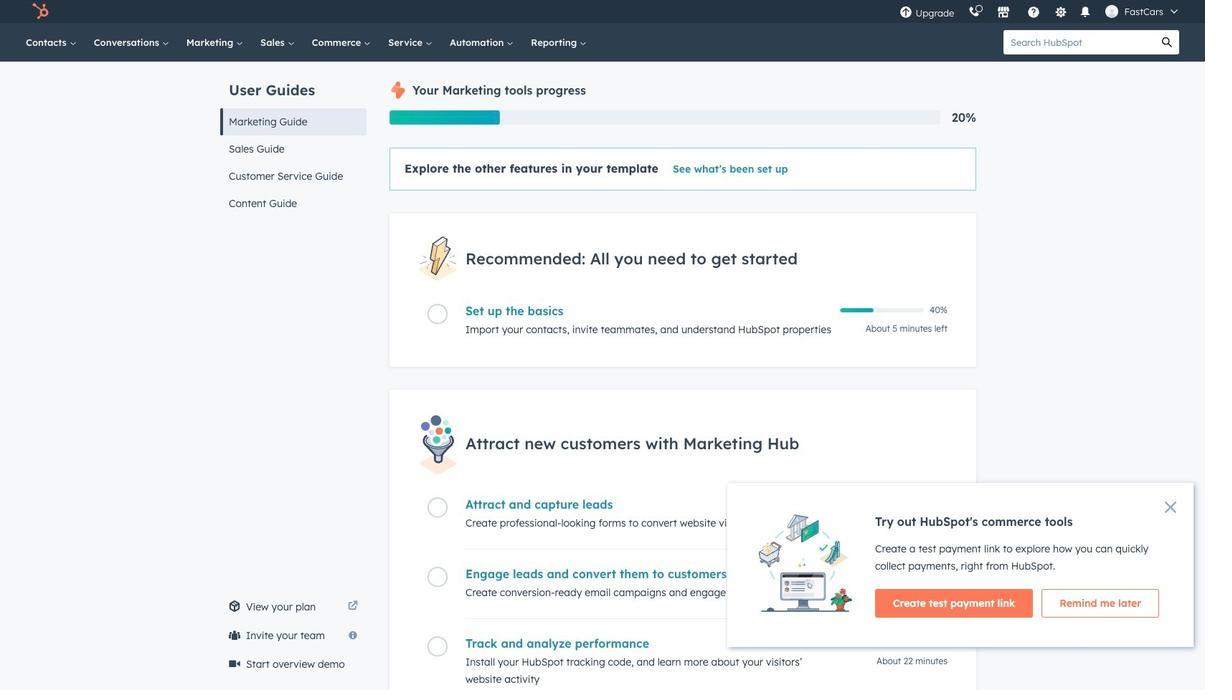 Task type: vqa. For each thing, say whether or not it's contained in the screenshot.
the search hubspot search box
yes



Task type: locate. For each thing, give the bounding box(es) containing it.
progress bar
[[389, 110, 500, 125]]

link opens in a new window image
[[348, 602, 358, 613]]

user guides element
[[220, 62, 367, 217]]

christina overa image
[[1106, 5, 1119, 18]]

menu
[[893, 0, 1188, 23]]



Task type: describe. For each thing, give the bounding box(es) containing it.
[object object] complete progress bar
[[840, 309, 874, 313]]

marketplaces image
[[997, 6, 1010, 19]]

Search HubSpot search field
[[1004, 30, 1155, 55]]

close image
[[1165, 502, 1176, 514]]

link opens in a new window image
[[348, 599, 358, 616]]



